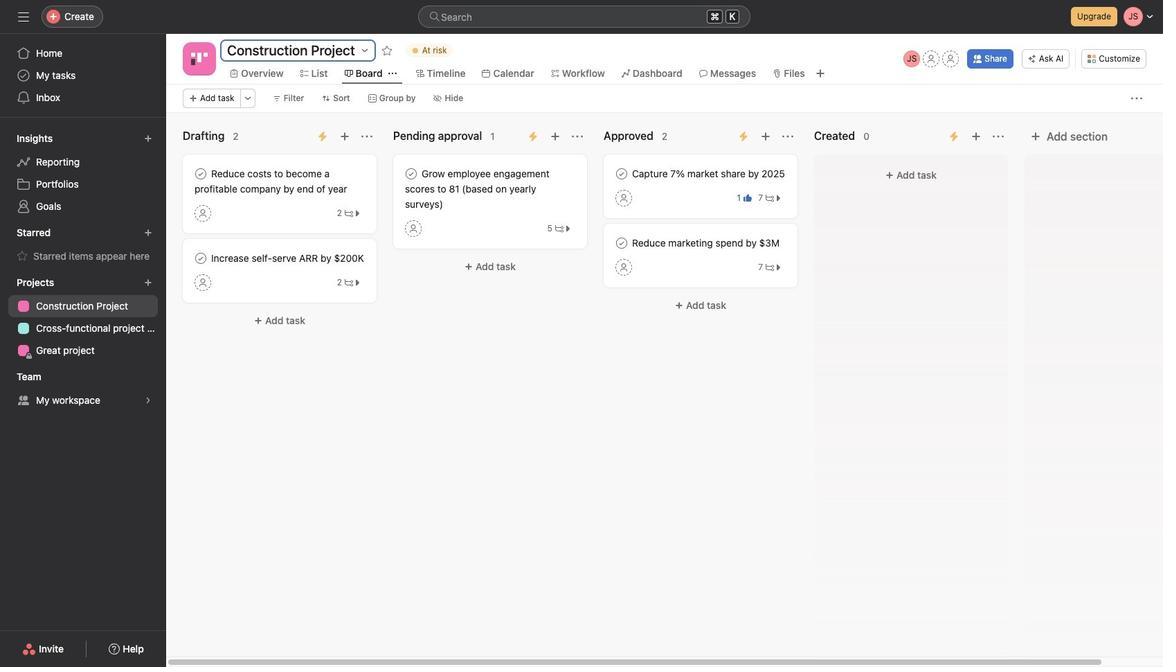 Task type: locate. For each thing, give the bounding box(es) containing it.
more section actions image for rules for created image
[[993, 131, 1005, 142]]

add task image right rules for pending approval image
[[550, 131, 561, 142]]

0 vertical spatial mark complete image
[[614, 166, 630, 182]]

add items to starred image
[[144, 229, 152, 237]]

0 horizontal spatial add task image
[[339, 131, 351, 142]]

1 like. you liked this task image
[[744, 194, 752, 202]]

more section actions image
[[362, 131, 373, 142], [572, 131, 583, 142], [783, 131, 794, 142], [993, 131, 1005, 142]]

1 horizontal spatial add task image
[[971, 131, 982, 142]]

1 horizontal spatial add task image
[[761, 131, 772, 142]]

None field
[[418, 6, 751, 28]]

1 more section actions image from the left
[[362, 131, 373, 142]]

2 mark complete image from the top
[[614, 235, 630, 251]]

mark complete image for rules for pending approval image
[[403, 166, 420, 182]]

1 vertical spatial mark complete image
[[614, 235, 630, 251]]

0 horizontal spatial mark complete checkbox
[[403, 166, 420, 182]]

3 more section actions image from the left
[[783, 131, 794, 142]]

0 vertical spatial mark complete checkbox
[[403, 166, 420, 182]]

1 mark complete image from the top
[[614, 166, 630, 182]]

add task image
[[339, 131, 351, 142], [971, 131, 982, 142]]

1 add task image from the left
[[339, 131, 351, 142]]

1 add task image from the left
[[550, 131, 561, 142]]

insights element
[[0, 126, 166, 220]]

starred element
[[0, 220, 166, 270]]

add task image right rules for drafting 'icon'
[[339, 131, 351, 142]]

mark complete image
[[193, 166, 209, 182], [403, 166, 420, 182], [193, 250, 209, 267]]

mark complete image for rules for approved icon mark complete option
[[614, 166, 630, 182]]

teams element
[[0, 364, 166, 414]]

0 horizontal spatial add task image
[[550, 131, 561, 142]]

2 more section actions image from the left
[[572, 131, 583, 142]]

more section actions image right rules for approved icon
[[783, 131, 794, 142]]

2 add task image from the left
[[971, 131, 982, 142]]

hide sidebar image
[[18, 11, 29, 22]]

Mark complete checkbox
[[403, 166, 420, 182], [614, 235, 630, 251]]

add task image right rules for approved icon
[[761, 131, 772, 142]]

more actions image
[[244, 94, 252, 103]]

add task image for 'more section actions' icon corresponding to rules for drafting 'icon'
[[339, 131, 351, 142]]

more section actions image for rules for pending approval image
[[572, 131, 583, 142]]

manage project members image
[[904, 51, 921, 67]]

rules for drafting image
[[317, 131, 328, 142]]

global element
[[0, 34, 166, 117]]

see details, my workspace image
[[144, 396, 152, 405]]

board image
[[191, 51, 208, 67]]

add task image right rules for created image
[[971, 131, 982, 142]]

more section actions image right rules for drafting 'icon'
[[362, 131, 373, 142]]

more section actions image right rules for pending approval image
[[572, 131, 583, 142]]

2 add task image from the left
[[761, 131, 772, 142]]

4 more section actions image from the left
[[993, 131, 1005, 142]]

new project or portfolio image
[[144, 279, 152, 287]]

more section actions image right rules for created image
[[993, 131, 1005, 142]]

more section actions image for rules for approved icon
[[783, 131, 794, 142]]

projects element
[[0, 270, 166, 364]]

add task image
[[550, 131, 561, 142], [761, 131, 772, 142]]

add task image for rules for pending approval image 'more section actions' icon
[[550, 131, 561, 142]]

1 horizontal spatial mark complete checkbox
[[614, 235, 630, 251]]

add task image for rules for created image 'more section actions' icon
[[971, 131, 982, 142]]

mark complete image
[[614, 166, 630, 182], [614, 235, 630, 251]]

add to starred image
[[382, 45, 393, 56]]

Mark complete checkbox
[[193, 166, 209, 182], [614, 166, 630, 182], [193, 250, 209, 267]]



Task type: describe. For each thing, give the bounding box(es) containing it.
mark complete image for the bottom mark complete checkbox
[[614, 235, 630, 251]]

more section actions image for rules for drafting 'icon'
[[362, 131, 373, 142]]

tab actions image
[[388, 69, 397, 78]]

add tab image
[[815, 68, 826, 79]]

Search tasks, projects, and more text field
[[418, 6, 751, 28]]

mark complete checkbox for rules for approved icon
[[614, 166, 630, 182]]

rules for created image
[[949, 131, 960, 142]]

1 vertical spatial mark complete checkbox
[[614, 235, 630, 251]]

new insights image
[[144, 134, 152, 143]]

add task image for 'more section actions' icon related to rules for approved icon
[[761, 131, 772, 142]]

rules for approved image
[[739, 131, 750, 142]]

mark complete checkbox for rules for drafting 'icon'
[[193, 166, 209, 182]]

more actions image
[[1132, 93, 1143, 104]]

mark complete image for rules for drafting 'icon'
[[193, 166, 209, 182]]

rules for pending approval image
[[528, 131, 539, 142]]



Task type: vqa. For each thing, say whether or not it's contained in the screenshot.
More section actions icon to the left
yes



